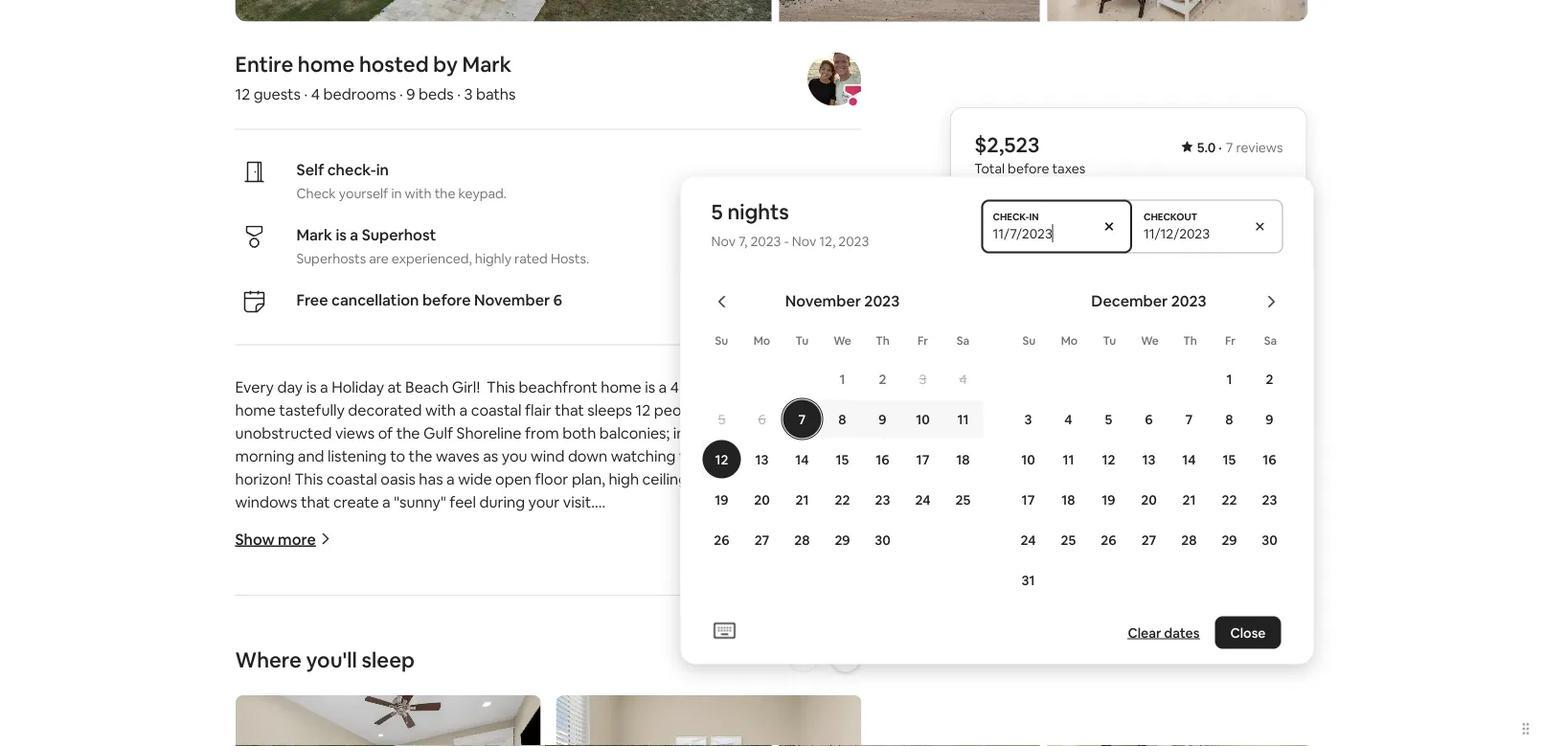 Task type: locate. For each thing, give the bounding box(es) containing it.
2 th from the left
[[1183, 333, 1197, 348]]

20 button
[[742, 480, 782, 519], [1129, 480, 1169, 519]]

2 15 from the left
[[1223, 451, 1236, 468]]

1 16 from the left
[[876, 451, 890, 468]]

· right guests
[[304, 84, 308, 104]]

mo left "reserve"
[[1061, 333, 1078, 348]]

11/12/2023
[[1141, 225, 1207, 242]]

1 horizontal spatial th
[[1183, 333, 1197, 348]]

2 horizontal spatial 2
[[1266, 370, 1273, 387]]

4 inside "entire home hosted by mark 12 guests · 4 bedrooms · 9 beds · 3 baths"
[[311, 84, 320, 104]]

0 horizontal spatial 28 button
[[782, 521, 822, 559]]

1 27 from the left
[[755, 531, 769, 548]]

0 horizontal spatial 10 button
[[903, 400, 943, 438]]

0 horizontal spatial 17
[[916, 451, 929, 468]]

0 horizontal spatial 19 button
[[702, 480, 742, 519]]

november
[[474, 290, 550, 310], [785, 291, 861, 311]]

2 vertical spatial in
[[289, 653, 302, 673]]

12 button down "enjoy"
[[702, 440, 742, 478]]

8 up less
[[1225, 410, 1233, 428]]

29 for 2nd the 29 'button' from the right
[[835, 531, 850, 548]]

5 down reserve button
[[1105, 410, 1112, 428]]

0 horizontal spatial 24
[[915, 491, 931, 508]]

0 horizontal spatial 9 button
[[863, 400, 903, 438]]

island
[[569, 699, 609, 719]]

is up "people."
[[645, 377, 655, 397]]

14 button left less
[[1169, 440, 1209, 478]]

the
[[556, 676, 583, 696], [664, 722, 691, 742]]

0 horizontal spatial we
[[834, 333, 851, 348]]

13 down the sunrises
[[755, 451, 769, 468]]

that
[[555, 400, 584, 420], [301, 492, 330, 512]]

1 29 from the left
[[835, 531, 850, 548]]

over inside on the ground level, you'll find parking spaces for up to six cars located underneath the home. while you make your way into the luxurious entry you will notice the whole space is bathed in elegant neutral tones. this home is very distinguished while you enjoy time with friends and family on the top level living area.  the kitchen is anchored by a chef-inspired electric range topped with a vent hood. a large island is perfect for entertaining family and friends — a dream when you're cooking for large groups. the dining table has enough room for everyone to gather together over pancakes and fresh-squeezed
[[562, 745, 593, 746]]

2 20 button from the left
[[1129, 480, 1169, 519]]

2 23 from the left
[[1262, 491, 1277, 508]]

13 for first 13 button
[[755, 451, 769, 468]]

0 horizontal spatial 21 button
[[782, 480, 822, 519]]

0 horizontal spatial of
[[378, 423, 393, 443]]

1 horizontal spatial 8 button
[[1209, 400, 1250, 438]]

0 horizontal spatial are
[[369, 249, 389, 267]]

8 for first 8 button from left
[[838, 410, 846, 428]]

to
[[390, 446, 405, 466], [604, 607, 620, 627], [426, 745, 441, 746]]

up
[[583, 607, 601, 627]]

1 tu from the left
[[796, 333, 809, 348]]

2 14 from the left
[[1182, 451, 1196, 468]]

10
[[916, 410, 930, 428], [1021, 451, 1035, 468]]

1 vertical spatial has
[[781, 722, 805, 742]]

9 button
[[863, 400, 903, 438], [1250, 400, 1290, 438]]

calendar application
[[681, 271, 1543, 616]]

1 15 button from the left
[[822, 440, 863, 478]]

2 16 button from the left
[[1250, 440, 1290, 478]]

the inside self check-in check yourself in with the keypad.
[[435, 184, 455, 202]]

1 horizontal spatial 16
[[1263, 451, 1277, 468]]

0 vertical spatial over
[[756, 446, 788, 466]]

1 28 button from the left
[[782, 521, 822, 559]]

the right rate at the bottom right of page
[[1187, 490, 1211, 510]]

dates inside your dates are $284 less than the avg. nightly rate over the last 3 months.
[[1102, 471, 1141, 491]]

6 down hosts.
[[553, 290, 562, 310]]

13 button
[[742, 440, 782, 478], [1129, 440, 1169, 478]]

0 horizontal spatial over
[[562, 745, 593, 746]]

2 for 2nd 2 'button' from right
[[879, 370, 886, 387]]

0 horizontal spatial 18
[[956, 451, 970, 468]]

pancakes
[[596, 745, 663, 746]]

1 horizontal spatial over
[[756, 446, 788, 466]]

bedroom 2 image
[[556, 695, 861, 746]]

27 up underneath
[[755, 531, 769, 548]]

12 inside "entire home hosted by mark 12 guests · 4 bedrooms · 9 beds · 3 baths"
[[235, 84, 250, 104]]

5 down bedroom, in the left of the page
[[718, 410, 725, 428]]

2 6 button from the left
[[1129, 400, 1169, 438]]

2 fr from the left
[[1225, 333, 1236, 348]]

0 horizontal spatial your
[[397, 630, 428, 650]]

bath
[[792, 377, 824, 397]]

2 horizontal spatial 9
[[1266, 410, 1274, 428]]

1 horizontal spatial coastal
[[471, 400, 522, 420]]

14 up rooms
[[795, 451, 809, 468]]

1 vertical spatial 3 button
[[1008, 400, 1048, 438]]

0 horizontal spatial 13
[[755, 451, 769, 468]]

27 down rate at the bottom right of page
[[1142, 531, 1156, 548]]

2 30 from the left
[[1262, 531, 1278, 548]]

home.
[[235, 630, 279, 650]]

0 horizontal spatial full
[[767, 377, 788, 397]]

yourself
[[339, 184, 388, 202]]

family
[[318, 676, 360, 696], [797, 699, 839, 719]]

the up space
[[820, 607, 844, 627]]

before down $2,523
[[1008, 159, 1049, 177]]

25 down months.
[[1061, 531, 1076, 548]]

1 8 button from the left
[[822, 400, 863, 438]]

22 button right $284
[[1209, 480, 1250, 519]]

21 left less
[[1182, 491, 1196, 508]]

dates inside button
[[1164, 624, 1200, 641]]

2 horizontal spatial over
[[1152, 490, 1183, 510]]

1 fr from the left
[[918, 333, 928, 348]]

reserve
[[1100, 335, 1158, 355]]

1 vertical spatial 10
[[1021, 451, 1035, 468]]

2 16 from the left
[[1263, 451, 1277, 468]]

1 horizontal spatial 9 button
[[1250, 400, 1290, 438]]

you up open
[[502, 446, 527, 466]]

0 horizontal spatial 27 button
[[742, 521, 782, 559]]

11 button up the than
[[943, 400, 983, 438]]

26
[[714, 531, 730, 548], [1101, 531, 1117, 548]]

tu up the bath
[[796, 333, 809, 348]]

29 button
[[822, 521, 863, 559], [1209, 521, 1250, 559]]

1 vertical spatial your
[[397, 630, 428, 650]]

2 horizontal spatial 1
[[1227, 370, 1232, 387]]

coastal up create
[[327, 469, 377, 489]]

0 horizontal spatial 7 button
[[782, 400, 822, 438]]

19 button
[[702, 480, 742, 519], [1089, 480, 1129, 519]]

1 horizontal spatial 7 button
[[1169, 400, 1209, 438]]

2023
[[750, 232, 781, 250], [838, 232, 869, 250], [864, 291, 900, 311], [1171, 291, 1207, 311]]

0 horizontal spatial 16
[[876, 451, 890, 468]]

15 for first 15 button from the right
[[1223, 451, 1236, 468]]

1 horizontal spatial 17
[[1022, 491, 1035, 508]]

you up by
[[723, 653, 748, 673]]

1 horizontal spatial 6
[[758, 410, 766, 428]]

1 horizontal spatial nov
[[792, 232, 816, 250]]

nights
[[727, 198, 789, 226]]

where
[[235, 646, 302, 673]]

15 up less
[[1223, 451, 1236, 468]]

home inside on the ground level, you'll find parking spaces for up to six cars located underneath the home. while you make your way into the luxurious entry you will notice the whole space is bathed in elegant neutral tones. this home is very distinguished while you enjoy time with friends and family on the top level living area.  the kitchen is anchored by a chef-inspired electric range topped with a vent hood. a large island is perfect for entertaining family and friends — a dream when you're cooking for large groups. the dining table has enough room for everyone to gather together over pancakes and fresh-squeezed
[[494, 653, 534, 673]]

1 13 from the left
[[755, 451, 769, 468]]

0 vertical spatial 11
[[957, 410, 969, 428]]

0 horizontal spatial 25
[[956, 491, 971, 508]]

on
[[363, 676, 381, 696]]

1 vertical spatial coastal
[[327, 469, 377, 489]]

your down you'll on the left of the page
[[397, 630, 428, 650]]

25 for the leftmost "25" button
[[956, 491, 971, 508]]

where you'll sleep
[[235, 646, 415, 673]]

of down decorated
[[378, 423, 393, 443]]

25
[[956, 491, 971, 508], [1061, 531, 1076, 548]]

tu down december
[[1103, 333, 1116, 348]]

this right girl!
[[487, 377, 515, 397]]

1 15 from the left
[[836, 451, 849, 468]]

2 22 button from the left
[[1209, 480, 1250, 519]]

1 22 button from the left
[[822, 480, 863, 519]]

0 vertical spatial 24 button
[[903, 480, 943, 519]]

november inside calendar application
[[785, 291, 861, 311]]

26 button
[[702, 521, 742, 559], [1089, 521, 1129, 559]]

home inside "entire home hosted by mark 12 guests · 4 bedrooms · 9 beds · 3 baths"
[[298, 51, 355, 78]]

nov left 7,
[[711, 232, 736, 250]]

entire home hosted by mark 12 guests · 4 bedrooms · 9 beds · 3 baths
[[235, 51, 516, 104]]

2 14 button from the left
[[1169, 440, 1209, 478]]

a inside mark is a superhost superhosts are experienced, highly rated hosts.
[[350, 225, 358, 245]]

clear dates
[[1128, 624, 1200, 641]]

20 button left $284
[[1129, 480, 1169, 519]]

0 horizontal spatial 17 button
[[903, 440, 943, 478]]

large down sunset
[[732, 469, 767, 489]]

0 vertical spatial 25 button
[[943, 480, 983, 519]]

1 horizontal spatial 5 button
[[1089, 400, 1129, 438]]

1 2 button from the left
[[863, 360, 903, 398]]

20 button down sunset
[[742, 480, 782, 519]]

this down into on the bottom
[[462, 653, 490, 673]]

2 19 button from the left
[[1089, 480, 1129, 519]]

1 vertical spatial 17
[[1022, 491, 1035, 508]]

2 19 from the left
[[1102, 491, 1116, 508]]

with inside every day is a holiday at beach girl!  this beachfront home is a 4 bedroom, 3 full bath home tastefully decorated with a coastal flair that sleeps 12 people. enjoy amazing, unobstructed views of the gulf shoreline from both balconies; including, sunrises every morning and listening to the waves as you wind down watching the sunset over the horizon! this coastal oasis has a wide open floor plan, high ceilings, and large rooms full of windows that create a "sunny" feel during your visit.
[[425, 400, 456, 420]]

25 left the than
[[956, 491, 971, 508]]

high
[[609, 469, 639, 489]]

0 horizontal spatial in
[[289, 653, 302, 673]]

from
[[525, 423, 559, 443]]

28 button down $284
[[1169, 521, 1209, 559]]

2 horizontal spatial large
[[732, 469, 767, 489]]

sleeps
[[588, 400, 632, 420]]

6 button up sunset
[[742, 400, 782, 438]]

12 button up nightly
[[1089, 440, 1129, 478]]

1 horizontal spatial 30 button
[[1250, 521, 1290, 559]]

1 horizontal spatial 30
[[1262, 531, 1278, 548]]

over down the sunrises
[[756, 446, 788, 466]]

2 8 from the left
[[1225, 410, 1233, 428]]

15 button
[[822, 440, 863, 478], [1209, 440, 1250, 478]]

0 horizontal spatial 1
[[748, 648, 754, 666]]

0 horizontal spatial th
[[876, 333, 890, 348]]

8 button up less
[[1209, 400, 1250, 438]]

22 down every
[[835, 491, 850, 508]]

1 19 from the left
[[715, 491, 729, 508]]

27 for second "27" button from right
[[755, 531, 769, 548]]

1 vertical spatial before
[[422, 290, 471, 310]]

superhost
[[362, 225, 436, 245]]

3 inside your dates are $284 less than the avg. nightly rate over the last 3 months.
[[1003, 510, 1011, 529]]

highly
[[475, 249, 512, 267]]

1 8 from the left
[[838, 410, 846, 428]]

and down sunset
[[702, 469, 728, 489]]

1 vertical spatial 18
[[1062, 491, 1075, 508]]

this right horizon!
[[295, 469, 323, 489]]

25 button left months.
[[943, 480, 983, 519]]

5 for first 5 button from the left
[[718, 410, 725, 428]]

14
[[795, 451, 809, 468], [1182, 451, 1196, 468]]

0 horizontal spatial 8
[[838, 410, 846, 428]]

1 20 from the left
[[754, 491, 770, 508]]

has inside every day is a holiday at beach girl!  this beachfront home is a 4 bedroom, 3 full bath home tastefully decorated with a coastal flair that sleeps 12 people. enjoy amazing, unobstructed views of the gulf shoreline from both balconies; including, sunrises every morning and listening to the waves as you wind down watching the sunset over the horizon! this coastal oasis has a wide open floor plan, high ceilings, and large rooms full of windows that create a "sunny" feel during your visit.
[[419, 469, 443, 489]]

1 mo from the left
[[754, 333, 770, 348]]

1 button
[[822, 360, 863, 398], [1209, 360, 1250, 398]]

7 button down the bath
[[782, 400, 822, 438]]

located
[[678, 607, 731, 627]]

3 inside "entire home hosted by mark 12 guests · 4 bedrooms · 9 beds · 3 baths"
[[464, 84, 473, 104]]

0 vertical spatial 11 button
[[943, 400, 983, 438]]

2 26 button from the left
[[1089, 521, 1129, 559]]

8 button down the bath
[[822, 400, 863, 438]]

2 27 button from the left
[[1129, 521, 1169, 559]]

28 button
[[782, 521, 822, 559], [1169, 521, 1209, 559]]

0 horizontal spatial 23 button
[[863, 480, 903, 519]]

0 horizontal spatial to
[[390, 446, 405, 466]]

0 horizontal spatial 12 button
[[702, 440, 742, 478]]

1 horizontal spatial 28
[[1181, 531, 1197, 548]]

2 30 button from the left
[[1250, 521, 1290, 559]]

the down perfect
[[664, 722, 691, 742]]

show more button
[[235, 529, 331, 549]]

20 down the sunrises
[[754, 491, 770, 508]]

12 up your dates are $284 less than the avg. nightly rate over the last 3 months.
[[1102, 451, 1115, 468]]

with inside self check-in check yourself in with the keypad.
[[405, 184, 432, 202]]

2 29 from the left
[[1222, 531, 1237, 548]]

taxes
[[1052, 159, 1086, 177]]

level,
[[341, 607, 377, 627]]

1 horizontal spatial 10 button
[[1008, 440, 1048, 478]]

0 horizontal spatial sa
[[957, 333, 970, 348]]

the right 'on'
[[260, 607, 283, 627]]

8 for 2nd 8 button from the left
[[1225, 410, 1233, 428]]

18
[[956, 451, 970, 468], [1062, 491, 1075, 508]]

11 button up avg.
[[1048, 440, 1089, 478]]

1 vertical spatial 11 button
[[1048, 440, 1089, 478]]

21 button left less
[[1169, 480, 1209, 519]]

including,
[[673, 423, 740, 443]]

mark is a superhost. learn more about mark. image
[[807, 52, 861, 106], [807, 52, 861, 106]]

0 horizontal spatial 2 button
[[863, 360, 903, 398]]

1 23 from the left
[[875, 491, 890, 508]]

nov
[[711, 232, 736, 250], [792, 232, 816, 250]]

21 button down every
[[782, 480, 822, 519]]

26 button up located
[[702, 521, 742, 559]]

19
[[715, 491, 729, 508], [1102, 491, 1116, 508]]

31
[[1022, 571, 1035, 589]]

14 button
[[782, 440, 822, 478], [1169, 440, 1209, 478]]

1 horizontal spatial 26 button
[[1089, 521, 1129, 559]]

4 button
[[943, 360, 983, 398], [1048, 400, 1089, 438]]

1 vertical spatial friends
[[265, 722, 314, 742]]

24 button
[[903, 480, 943, 519], [1008, 521, 1048, 559]]

0 horizontal spatial 15 button
[[822, 440, 863, 478]]

family down inspired
[[797, 699, 839, 719]]

full
[[767, 377, 788, 397], [819, 469, 840, 489]]

16
[[876, 451, 890, 468], [1263, 451, 1277, 468]]

self
[[296, 160, 324, 180]]

1 horizontal spatial 1 button
[[1209, 360, 1250, 398]]

we down december 2023
[[1141, 333, 1159, 348]]

1 6 button from the left
[[742, 400, 782, 438]]

2 27 from the left
[[1142, 531, 1156, 548]]

0 horizontal spatial 4 button
[[943, 360, 983, 398]]

dates for clear
[[1164, 624, 1200, 641]]

5 left nights
[[711, 198, 723, 226]]

0 horizontal spatial 30
[[875, 531, 891, 548]]

mo up amazing,
[[754, 333, 770, 348]]

14 button down amazing,
[[782, 440, 822, 478]]

2 13 from the left
[[1142, 451, 1156, 468]]

notice
[[682, 630, 727, 650]]

large inside every day is a holiday at beach girl!  this beachfront home is a 4 bedroom, 3 full bath home tastefully decorated with a coastal flair that sleeps 12 people. enjoy amazing, unobstructed views of the gulf shoreline from both balconies; including, sunrises every morning and listening to the waves as you wind down watching the sunset over the horizon! this coastal oasis has a wide open floor plan, high ceilings, and large rooms full of windows that create a "sunny" feel during your visit.
[[732, 469, 767, 489]]

electric
[[235, 699, 288, 719]]

25 button down avg.
[[1048, 521, 1089, 559]]

1 horizontal spatial 17 button
[[1008, 480, 1048, 519]]

8
[[838, 410, 846, 428], [1225, 410, 1233, 428]]

28 down rooms
[[794, 531, 810, 548]]

0 vertical spatial 18 button
[[943, 440, 983, 478]]

1 horizontal spatial 24
[[1021, 531, 1036, 548]]

1 horizontal spatial before
[[1008, 159, 1049, 177]]

1 horizontal spatial mo
[[1061, 333, 1078, 348]]

11
[[957, 410, 969, 428], [1063, 451, 1074, 468]]

-
[[784, 232, 789, 250]]

23 for 1st 23 button from right
[[1262, 491, 1277, 508]]

the left keypad.
[[435, 184, 455, 202]]

5 for 2nd 5 button from the left
[[1105, 410, 1112, 428]]

1 26 button from the left
[[702, 521, 742, 559]]

13 button down amazing,
[[742, 440, 782, 478]]

1 29 button from the left
[[822, 521, 863, 559]]

1 horizontal spatial 24 button
[[1008, 521, 1048, 559]]

1 30 from the left
[[875, 531, 891, 548]]

a up "people."
[[659, 377, 667, 397]]

the left gulf
[[396, 423, 420, 443]]

is up superhosts
[[336, 225, 347, 245]]

0 vertical spatial to
[[390, 446, 405, 466]]

th down december 2023
[[1183, 333, 1197, 348]]

beach
[[405, 377, 449, 397]]

su
[[715, 333, 728, 348], [1023, 333, 1036, 348]]

room
[[292, 745, 330, 746]]

0 horizontal spatial 24 button
[[903, 480, 943, 519]]

15 button right $284
[[1209, 440, 1250, 478]]

1 28 from the left
[[794, 531, 810, 548]]

28
[[794, 531, 810, 548], [1181, 531, 1197, 548]]

0 horizontal spatial 13 button
[[742, 440, 782, 478]]

1 vertical spatial 17 button
[[1008, 480, 1048, 519]]

2 9 button from the left
[[1250, 400, 1290, 438]]

23
[[875, 491, 890, 508], [1262, 491, 1277, 508]]

this inside on the ground level, you'll find parking spaces for up to six cars located underneath the home. while you make your way into the luxurious entry you will notice the whole space is bathed in elegant neutral tones. this home is very distinguished while you enjoy time with friends and family on the top level living area.  the kitchen is anchored by a chef-inspired electric range topped with a vent hood. a large island is perfect for entertaining family and friends — a dream when you're cooking for large groups. the dining table has enough room for everyone to gather together over pancakes and fresh-squeezed
[[462, 653, 490, 673]]

29
[[835, 531, 850, 548], [1222, 531, 1237, 548]]

0 horizontal spatial large
[[530, 699, 566, 719]]

1 27 button from the left
[[742, 521, 782, 559]]

1 21 from the left
[[796, 491, 809, 508]]

9
[[406, 84, 415, 104], [879, 410, 887, 428], [1266, 410, 1274, 428]]

1 nov from the left
[[711, 232, 736, 250]]

28 for first the 28 button from left
[[794, 531, 810, 548]]

1 7 button from the left
[[782, 400, 822, 438]]

the
[[435, 184, 455, 202], [396, 423, 420, 443], [409, 446, 432, 466], [679, 446, 703, 466], [791, 446, 815, 466], [1010, 490, 1034, 510], [1187, 490, 1211, 510], [260, 607, 283, 627], [820, 607, 844, 627], [494, 630, 517, 650], [730, 630, 754, 650], [385, 676, 408, 696]]

1 14 from the left
[[795, 451, 809, 468]]

1 horizontal spatial 4 button
[[1048, 400, 1089, 438]]

1 inside the where you'll sleep region
[[748, 648, 754, 666]]

2 28 from the left
[[1181, 531, 1197, 548]]

24 down months.
[[1021, 531, 1036, 548]]

22 button
[[822, 480, 863, 519], [1209, 480, 1250, 519]]

2 26 from the left
[[1101, 531, 1117, 548]]

range
[[292, 699, 332, 719]]

with up superhost
[[405, 184, 432, 202]]

15 button right rooms
[[822, 440, 863, 478]]

5 button
[[702, 400, 742, 438], [1089, 400, 1129, 438]]

0 horizontal spatial 9
[[406, 84, 415, 104]]

21 down rooms
[[796, 491, 809, 508]]

your inside every day is a holiday at beach girl!  this beachfront home is a 4 bedroom, 3 full bath home tastefully decorated with a coastal flair that sleeps 12 people. enjoy amazing, unobstructed views of the gulf shoreline from both balconies; including, sunrises every morning and listening to the waves as you wind down watching the sunset over the horizon! this coastal oasis has a wide open floor plan, high ceilings, and large rooms full of windows that create a "sunny" feel during your visit.
[[528, 492, 560, 512]]

anchored
[[656, 676, 723, 696]]

over right rate at the bottom right of page
[[1152, 490, 1183, 510]]

6 down reserve button
[[1145, 410, 1153, 428]]

5 button down bedroom, in the left of the page
[[702, 400, 742, 438]]

1 23 button from the left
[[863, 480, 903, 519]]

0 horizontal spatial 21
[[796, 491, 809, 508]]

0 vertical spatial large
[[732, 469, 767, 489]]

16 button right every
[[863, 440, 903, 478]]

the left /
[[730, 630, 754, 650]]

has up "sunny"
[[419, 469, 443, 489]]

before inside "$2,523 total before taxes"
[[1008, 159, 1049, 177]]

1 horizontal spatial 12 button
[[1089, 440, 1129, 478]]

0 vertical spatial 3 button
[[903, 360, 943, 398]]

2 21 from the left
[[1182, 491, 1196, 508]]

a
[[350, 225, 358, 245], [320, 377, 328, 397], [659, 377, 667, 397], [459, 400, 468, 420], [446, 469, 455, 489], [382, 492, 391, 512], [747, 676, 755, 696], [426, 699, 434, 719], [336, 722, 344, 742]]

5 nights nov 7, 2023 - nov 12, 2023
[[711, 198, 869, 250]]

neutral
[[362, 653, 411, 673]]

friends down bathed
[[235, 676, 284, 696]]

by
[[726, 676, 744, 696]]

you
[[502, 446, 527, 466], [326, 630, 351, 650], [628, 630, 653, 650], [723, 653, 748, 673]]

0 horizontal spatial before
[[422, 290, 471, 310]]

space
[[803, 630, 845, 650]]

27
[[755, 531, 769, 548], [1142, 531, 1156, 548]]

1 9 button from the left
[[863, 400, 903, 438]]

8 right amazing,
[[838, 410, 846, 428]]

1 horizontal spatial 10
[[1021, 451, 1035, 468]]

1 vertical spatial 25
[[1061, 531, 1076, 548]]

full right rooms
[[819, 469, 840, 489]]

the left avg.
[[1010, 490, 1034, 510]]

coastal up shoreline
[[471, 400, 522, 420]]

and
[[298, 446, 324, 466], [702, 469, 728, 489], [288, 676, 314, 696], [235, 722, 262, 742], [667, 745, 693, 746]]

2 su from the left
[[1023, 333, 1036, 348]]

18 button
[[943, 440, 983, 478], [1048, 480, 1089, 519]]

rate
[[1120, 490, 1149, 510]]

that up both
[[555, 400, 584, 420]]

1 13 button from the left
[[742, 440, 782, 478]]

a right —
[[336, 722, 344, 742]]



Task type: describe. For each thing, give the bounding box(es) containing it.
is up perfect
[[642, 676, 652, 696]]

*hot* new beachfront home: beach girl image 1 image
[[235, 0, 772, 21]]

with down space
[[829, 653, 859, 673]]

1 26 from the left
[[714, 531, 730, 548]]

2 for 2nd 2 'button'
[[1266, 370, 1273, 387]]

0 vertical spatial friends
[[235, 676, 284, 696]]

1 horizontal spatial that
[[555, 400, 584, 420]]

"sunny"
[[394, 492, 446, 512]]

1 horizontal spatial 18
[[1062, 491, 1075, 508]]

home up the sleeps
[[601, 377, 641, 397]]

unobstructed
[[235, 423, 332, 443]]

2 15 button from the left
[[1209, 440, 1250, 478]]

1 vertical spatial 4 button
[[1048, 400, 1089, 438]]

your inside on the ground level, you'll find parking spaces for up to six cars located underneath the home. while you make your way into the luxurious entry you will notice the whole space is bathed in elegant neutral tones. this home is very distinguished while you enjoy time with friends and family on the top level living area.  the kitchen is anchored by a chef-inspired electric range topped with a vent hood. a large island is perfect for entertaining family and friends — a dream when you're cooking for large groups. the dining table has enough room for everyone to gather together over pancakes and fresh-squeezed
[[397, 630, 428, 650]]

2 28 button from the left
[[1169, 521, 1209, 559]]

2 tu from the left
[[1103, 333, 1116, 348]]

24 for bottommost 24 button
[[1021, 531, 1036, 548]]

1 30 button from the left
[[863, 521, 903, 559]]

home down every
[[235, 400, 276, 420]]

0 vertical spatial this
[[487, 377, 515, 397]]

with up when
[[392, 699, 423, 719]]

0 horizontal spatial 11 button
[[943, 400, 983, 438]]

16 for second 16 button from the left
[[1263, 451, 1277, 468]]

for left up
[[559, 607, 580, 627]]

1 16 button from the left
[[863, 440, 903, 478]]

· right beds
[[457, 84, 461, 104]]

free cancellation before november 6
[[296, 290, 562, 310]]

1 19 button from the left
[[702, 480, 742, 519]]

over inside every day is a holiday at beach girl!  this beachfront home is a 4 bedroom, 3 full bath home tastefully decorated with a coastal flair that sleeps 12 people. enjoy amazing, unobstructed views of the gulf shoreline from both balconies; including, sunrises every morning and listening to the waves as you wind down watching the sunset over the horizon! this coastal oasis has a wide open floor plan, high ceilings, and large rooms full of windows that create a "sunny" feel during your visit.
[[756, 446, 788, 466]]

and left fresh-
[[667, 745, 693, 746]]

over inside your dates are $284 less than the avg. nightly rate over the last 3 months.
[[1152, 490, 1183, 510]]

inspired
[[796, 676, 852, 696]]

MM/DD/YYYY text field
[[993, 225, 1086, 242]]

horizon!
[[235, 469, 291, 489]]

12 inside every day is a holiday at beach girl!  this beachfront home is a 4 bedroom, 3 full bath home tastefully decorated with a coastal flair that sleeps 12 people. enjoy amazing, unobstructed views of the gulf shoreline from both balconies; including, sunrises every morning and listening to the waves as you wind down watching the sunset over the horizon! this coastal oasis has a wide open floor plan, high ceilings, and large rooms full of windows that create a "sunny" feel during your visit.
[[636, 400, 651, 420]]

—
[[318, 722, 333, 742]]

wind
[[531, 446, 565, 466]]

2 8 button from the left
[[1209, 400, 1250, 438]]

the right into on the bottom
[[494, 630, 517, 650]]

tones.
[[415, 653, 458, 673]]

luxurious
[[521, 630, 583, 650]]

feel
[[450, 492, 476, 512]]

Add date text field
[[1144, 225, 1237, 242]]

21 for second '21' button from left
[[1182, 491, 1196, 508]]

2 nov from the left
[[792, 232, 816, 250]]

2 29 button from the left
[[1209, 521, 1250, 559]]

into
[[463, 630, 490, 650]]

is inside mark is a superhost superhosts are experienced, highly rated hosts.
[[336, 225, 347, 245]]

2 inside the where you'll sleep region
[[765, 648, 773, 666]]

you up elegant
[[326, 630, 351, 650]]

2 sa from the left
[[1264, 333, 1277, 348]]

dates for your
[[1102, 471, 1141, 491]]

2 horizontal spatial 6
[[1145, 410, 1153, 428]]

more
[[278, 529, 316, 549]]

december
[[1091, 291, 1168, 311]]

on
[[235, 607, 256, 627]]

shoreline
[[457, 423, 521, 443]]

time
[[793, 653, 825, 673]]

a right by
[[747, 676, 755, 696]]

whole
[[757, 630, 800, 650]]

enough
[[235, 745, 289, 746]]

1 1 button from the left
[[822, 360, 863, 398]]

5 inside 5 nights nov 7, 2023 - nov 12, 2023
[[711, 198, 723, 226]]

*hot* new beachfront home: beach girl image 5 image
[[1047, 0, 1308, 21]]

1 vertical spatial the
[[664, 722, 691, 742]]

1 for second 1 button from the right
[[840, 370, 845, 387]]

a down waves
[[446, 469, 455, 489]]

9 inside "entire home hosted by mark 12 guests · 4 bedrooms · 9 beds · 3 baths"
[[406, 84, 415, 104]]

way
[[432, 630, 460, 650]]

1 horizontal spatial in
[[376, 160, 389, 180]]

19 for second 19 button from the left
[[1102, 491, 1116, 508]]

the down gulf
[[409, 446, 432, 466]]

a
[[516, 699, 527, 719]]

to inside every day is a holiday at beach girl!  this beachfront home is a 4 bedroom, 3 full bath home tastefully decorated with a coastal flair that sleeps 12 people. enjoy amazing, unobstructed views of the gulf shoreline from both balconies; including, sunrises every morning and listening to the waves as you wind down watching the sunset over the horizon! this coastal oasis has a wide open floor plan, high ceilings, and large rooms full of windows that create a "sunny" feel during your visit.
[[390, 446, 405, 466]]

mark is a superhost superhosts are experienced, highly rated hosts.
[[296, 225, 589, 267]]

the up rooms
[[791, 446, 815, 466]]

create
[[333, 492, 379, 512]]

0 horizontal spatial november
[[474, 290, 550, 310]]

keypad.
[[458, 184, 507, 202]]

1 vertical spatial 24 button
[[1008, 521, 1048, 559]]

bedroom,
[[682, 377, 752, 397]]

flair
[[525, 400, 552, 420]]

0 horizontal spatial 18 button
[[943, 440, 983, 478]]

1 su from the left
[[715, 333, 728, 348]]

and up range
[[288, 676, 314, 696]]

when
[[397, 722, 436, 742]]

1 horizontal spatial 9
[[879, 410, 887, 428]]

0 horizontal spatial 25 button
[[943, 480, 983, 519]]

· right 5.0
[[1219, 139, 1222, 156]]

1 horizontal spatial 18 button
[[1048, 480, 1089, 519]]

are inside your dates are $284 less than the avg. nightly rate over the last 3 months.
[[1145, 471, 1167, 491]]

in inside on the ground level, you'll find parking spaces for up to six cars located underneath the home. while you make your way into the luxurious entry you will notice the whole space is bathed in elegant neutral tones. this home is very distinguished while you enjoy time with friends and family on the top level living area.  the kitchen is anchored by a chef-inspired electric range topped with a vent hood. a large island is perfect for entertaining family and friends — a dream when you're cooking for large groups. the dining table has enough room for everyone to gather together over pancakes and fresh-squeezed
[[289, 653, 302, 673]]

last
[[974, 510, 999, 529]]

25 for bottom "25" button
[[1061, 531, 1076, 548]]

sunset
[[706, 446, 753, 466]]

2 20 from the left
[[1141, 491, 1157, 508]]

open
[[495, 469, 532, 489]]

every day is a holiday at beach girl!  this beachfront home is a 4 bedroom, 3 full bath home tastefully decorated with a coastal flair that sleeps 12 people. enjoy amazing, unobstructed views of the gulf shoreline from both balconies; including, sunrises every morning and listening to the waves as you wind down watching the sunset over the horizon! this coastal oasis has a wide open floor plan, high ceilings, and large rooms full of windows that create a "sunny" feel during your visit.
[[235, 377, 861, 512]]

2 21 button from the left
[[1169, 480, 1209, 519]]

1 horizontal spatial family
[[797, 699, 839, 719]]

oasis
[[381, 469, 416, 489]]

for down dream
[[333, 745, 354, 746]]

level
[[440, 676, 472, 696]]

morning
[[235, 446, 294, 466]]

2 22 from the left
[[1222, 491, 1237, 508]]

0 horizontal spatial 6
[[553, 290, 562, 310]]

windows
[[235, 492, 297, 512]]

2 13 button from the left
[[1129, 440, 1169, 478]]

1 14 button from the left
[[782, 440, 822, 478]]

$2,523
[[974, 131, 1040, 159]]

a up tastefully
[[320, 377, 328, 397]]

for up "together"
[[546, 722, 566, 742]]

guests
[[253, 84, 301, 104]]

cancellation
[[331, 290, 419, 310]]

the right 'on' at the bottom of page
[[385, 676, 408, 696]]

december 2023
[[1091, 291, 1207, 311]]

by mark
[[433, 51, 512, 78]]

0 vertical spatial 10
[[916, 410, 930, 428]]

squeezed
[[738, 745, 807, 746]]

before for $2,523
[[1008, 159, 1049, 177]]

0 horizontal spatial that
[[301, 492, 330, 512]]

a down girl!
[[459, 400, 468, 420]]

close button
[[1215, 616, 1281, 649]]

rated
[[514, 249, 548, 267]]

down
[[568, 446, 607, 466]]

0 horizontal spatial the
[[556, 676, 583, 696]]

1 12 button from the left
[[702, 440, 742, 478]]

1 20 button from the left
[[742, 480, 782, 519]]

wide
[[458, 469, 492, 489]]

1 21 button from the left
[[782, 480, 822, 519]]

1 5 button from the left
[[702, 400, 742, 438]]

15 for first 15 button
[[836, 451, 849, 468]]

28 for first the 28 button from the right
[[1181, 531, 1197, 548]]

0 horizontal spatial 11
[[957, 410, 969, 428]]

every
[[804, 423, 843, 443]]

is left very
[[538, 653, 548, 673]]

your dates are $284 less than the avg. nightly rate over the last 3 months.
[[974, 471, 1236, 529]]

make
[[355, 630, 393, 650]]

1 horizontal spatial full
[[819, 469, 840, 489]]

2 7 button from the left
[[1169, 400, 1209, 438]]

2 1 button from the left
[[1209, 360, 1250, 398]]

12 down including,
[[715, 451, 728, 468]]

0 vertical spatial of
[[378, 423, 393, 443]]

for down anchored
[[683, 699, 704, 719]]

decorated
[[348, 400, 422, 420]]

/
[[757, 648, 762, 666]]

0 vertical spatial family
[[318, 676, 360, 696]]

has inside on the ground level, you'll find parking spaces for up to six cars located underneath the home. while you make your way into the luxurious entry you will notice the whole space is bathed in elegant neutral tones. this home is very distinguished while you enjoy time with friends and family on the top level living area.  the kitchen is anchored by a chef-inspired electric range topped with a vent hood. a large island is perfect for entertaining family and friends — a dream when you're cooking for large groups. the dining table has enough room for everyone to gather together over pancakes and fresh-squeezed
[[781, 722, 805, 742]]

is right space
[[848, 630, 859, 650]]

2 23 button from the left
[[1250, 480, 1290, 519]]

0 vertical spatial full
[[767, 377, 788, 397]]

ground
[[287, 607, 338, 627]]

13 for 2nd 13 button
[[1142, 451, 1156, 468]]

2 vertical spatial to
[[426, 745, 441, 746]]

during
[[479, 492, 525, 512]]

where you'll sleep region
[[227, 642, 869, 746]]

1 vertical spatial of
[[843, 469, 858, 489]]

a down "oasis"
[[382, 492, 391, 512]]

bedroom 1 image
[[235, 695, 540, 746]]

and up enough
[[235, 722, 262, 742]]

1 horizontal spatial 7
[[1185, 410, 1193, 428]]

is right day
[[306, 377, 317, 397]]

people.
[[654, 400, 707, 420]]

1 th from the left
[[876, 333, 890, 348]]

2 horizontal spatial 7
[[1226, 139, 1233, 156]]

girl!
[[452, 377, 480, 397]]

you inside every day is a holiday at beach girl!  this beachfront home is a 4 bedroom, 3 full bath home tastefully decorated with a coastal flair that sleeps 12 people. enjoy amazing, unobstructed views of the gulf shoreline from both balconies; including, sunrises every morning and listening to the waves as you wind down watching the sunset over the horizon! this coastal oasis has a wide open floor plan, high ceilings, and large rooms full of windows that create a "sunny" feel during your visit.
[[502, 446, 527, 466]]

mark
[[296, 225, 332, 245]]

4 inside every day is a holiday at beach girl!  this beachfront home is a 4 bedroom, 3 full bath home tastefully decorated with a coastal flair that sleeps 12 people. enjoy amazing, unobstructed views of the gulf shoreline from both balconies; including, sunrises every morning and listening to the waves as you wind down watching the sunset over the horizon! this coastal oasis has a wide open floor plan, high ceilings, and large rooms full of windows that create a "sunny" feel during your visit.
[[670, 377, 679, 397]]

1 for second 1 button from left
[[1227, 370, 1232, 387]]

· down hosted
[[399, 84, 403, 104]]

0 vertical spatial 4 button
[[943, 360, 983, 398]]

avg.
[[1037, 490, 1066, 510]]

before for free
[[422, 290, 471, 310]]

hosts.
[[551, 249, 589, 267]]

24 for 24 button to the top
[[915, 491, 931, 508]]

listening
[[328, 446, 387, 466]]

2 2 button from the left
[[1250, 360, 1290, 398]]

balconies;
[[599, 423, 670, 443]]

0 vertical spatial coastal
[[471, 400, 522, 420]]

both
[[562, 423, 596, 443]]

the down including,
[[679, 446, 703, 466]]

is down kitchen on the bottom left of the page
[[613, 699, 623, 719]]

a left 'vent' on the bottom of page
[[426, 699, 434, 719]]

at
[[388, 377, 402, 397]]

and down unobstructed
[[298, 446, 324, 466]]

you'll
[[380, 607, 416, 627]]

baths
[[476, 84, 516, 104]]

2 5 button from the left
[[1089, 400, 1129, 438]]

floor
[[535, 469, 568, 489]]

0 vertical spatial 10 button
[[903, 400, 943, 438]]

1 horizontal spatial 3 button
[[1008, 400, 1048, 438]]

2 we from the left
[[1141, 333, 1159, 348]]

27 for 2nd "27" button from the left
[[1142, 531, 1156, 548]]

1 vertical spatial this
[[295, 469, 323, 489]]

holiday
[[332, 377, 384, 397]]

than
[[974, 490, 1006, 510]]

distinguished
[[585, 653, 679, 673]]

clear dates button
[[1120, 616, 1207, 649]]

are inside mark is a superhost superhosts are experienced, highly rated hosts.
[[369, 249, 389, 267]]

entertaining
[[707, 699, 793, 719]]

you up distinguished
[[628, 630, 653, 650]]

area.
[[515, 676, 549, 696]]

2 horizontal spatial in
[[391, 184, 402, 202]]

nightly
[[1069, 490, 1117, 510]]

2 mo from the left
[[1061, 333, 1078, 348]]

every
[[235, 377, 274, 397]]

2 vertical spatial large
[[569, 722, 605, 742]]

11/7/2023
[[986, 225, 1045, 242]]

1 horizontal spatial 11
[[1063, 451, 1074, 468]]

1 vertical spatial 25 button
[[1048, 521, 1089, 559]]

0 horizontal spatial 7
[[799, 410, 806, 428]]

topped
[[336, 699, 389, 719]]

your
[[1067, 471, 1098, 491]]

sunrises
[[744, 423, 800, 443]]

together
[[495, 745, 558, 746]]

vent
[[438, 699, 469, 719]]

29 for second the 29 'button'
[[1222, 531, 1237, 548]]

self check-in check yourself in with the keypad.
[[296, 160, 507, 202]]

groups.
[[608, 722, 661, 742]]

enjoy
[[710, 400, 748, 420]]

1 vertical spatial to
[[604, 607, 620, 627]]

2 12 button from the left
[[1089, 440, 1129, 478]]

watching
[[611, 446, 676, 466]]

close
[[1230, 624, 1266, 641]]

1 sa from the left
[[957, 333, 970, 348]]

21 for first '21' button from left
[[796, 491, 809, 508]]

3 inside every day is a holiday at beach girl!  this beachfront home is a 4 bedroom, 3 full bath home tastefully decorated with a coastal flair that sleeps 12 people. enjoy amazing, unobstructed views of the gulf shoreline from both balconies; including, sunrises every morning and listening to the waves as you wind down watching the sunset over the horizon! this coastal oasis has a wide open floor plan, high ceilings, and large rooms full of windows that create a "sunny" feel during your visit.
[[755, 377, 764, 397]]

november 2023
[[785, 291, 900, 311]]

1 vertical spatial 10 button
[[1008, 440, 1048, 478]]

0 vertical spatial 18
[[956, 451, 970, 468]]

16 for 1st 16 button from left
[[876, 451, 890, 468]]

19 for first 19 button from left
[[715, 491, 729, 508]]

fresh-
[[697, 745, 738, 746]]

*hot* new beachfront home: beach girl image 3 image
[[779, 0, 1040, 21]]

experienced,
[[392, 249, 472, 267]]

7,
[[739, 232, 748, 250]]

reviews
[[1236, 139, 1283, 156]]

1 we from the left
[[834, 333, 851, 348]]

1 22 from the left
[[835, 491, 850, 508]]

23 for second 23 button from right
[[875, 491, 890, 508]]



Task type: vqa. For each thing, say whether or not it's contained in the screenshot.


